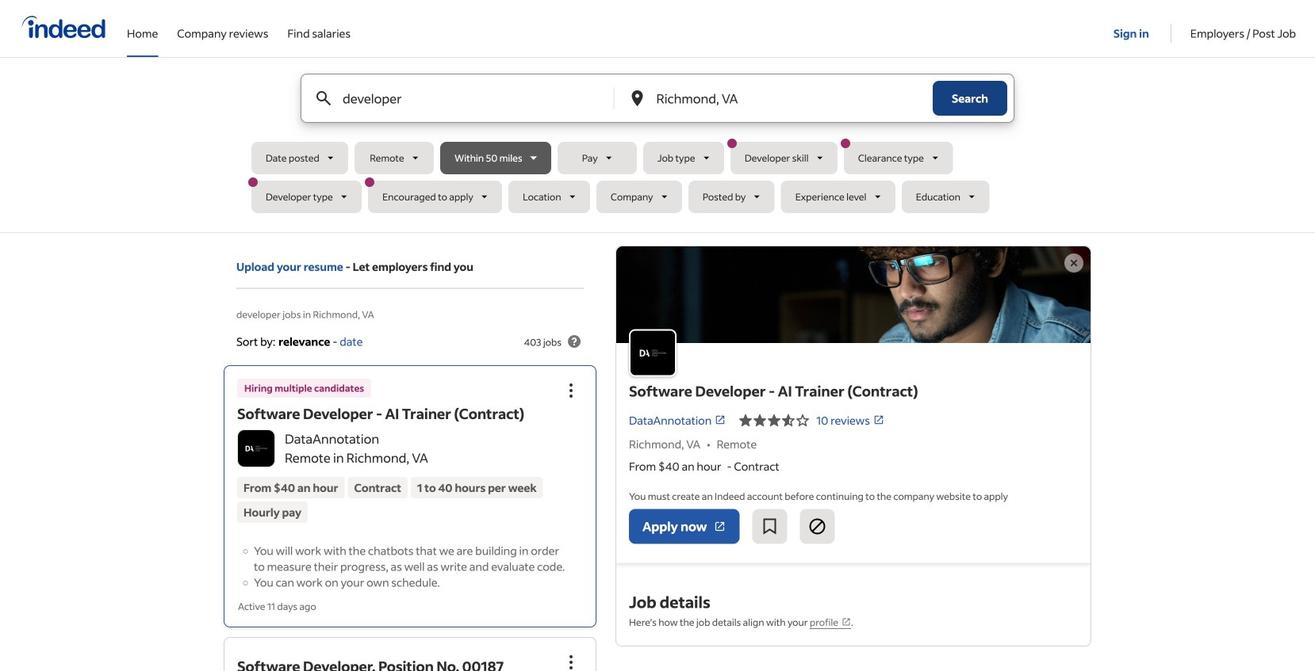 Task type: locate. For each thing, give the bounding box(es) containing it.
job actions for software developer, position no. 00187 is collapsed image
[[562, 654, 581, 672]]

job actions for software developer - ai trainer (contract) is collapsed image
[[562, 381, 581, 400]]

search: Job title, keywords, or company text field
[[339, 75, 587, 122]]

dataannotation logo image
[[616, 247, 1091, 343], [629, 329, 677, 377]]

not interested image
[[808, 518, 827, 537]]

Edit location text field
[[653, 75, 901, 122]]

None search field
[[248, 74, 1064, 220]]

apply now (opens in a new tab) image
[[713, 521, 726, 533]]

help icon image
[[565, 332, 584, 351]]

dataannotation (opens in a new tab) image
[[715, 415, 726, 426]]

3.6 out of 5 stars image
[[739, 411, 810, 430]]



Task type: describe. For each thing, give the bounding box(es) containing it.
save this job image
[[760, 518, 779, 537]]

close job details image
[[1064, 254, 1083, 273]]

company logo image
[[238, 431, 274, 467]]

job preferences (opens in a new window) image
[[842, 618, 851, 627]]

3.6 out of 5 stars. link to 10 reviews company ratings (opens in a new tab) image
[[873, 415, 884, 426]]



Task type: vqa. For each thing, say whether or not it's contained in the screenshot.
Clear location input icon
no



